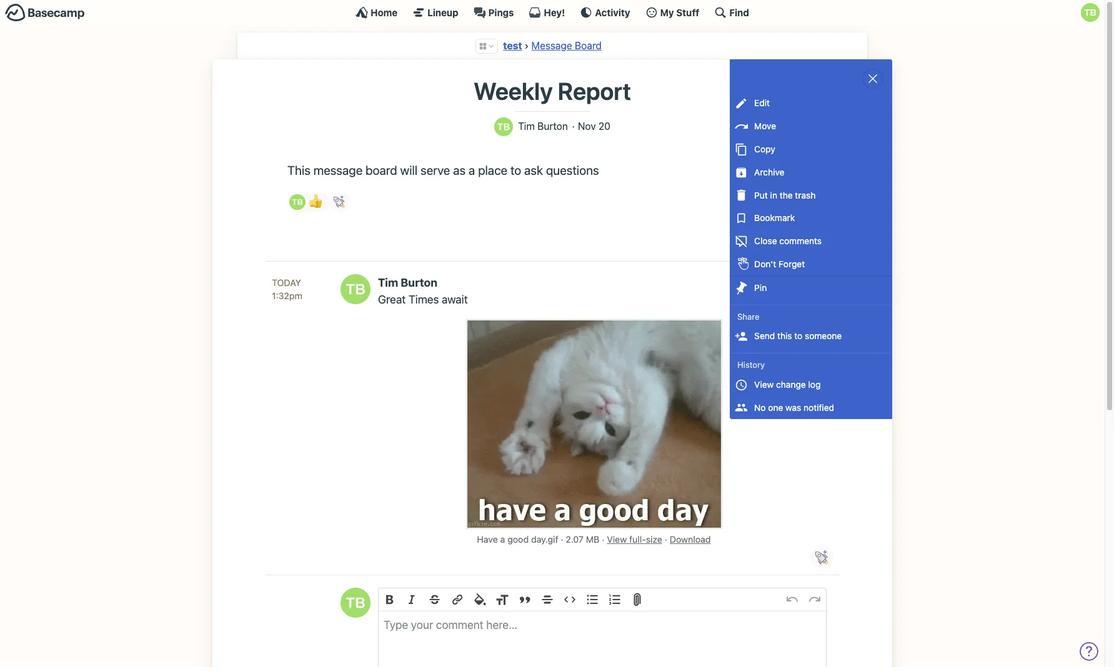 Task type: describe. For each thing, give the bounding box(es) containing it.
as
[[453, 163, 466, 177]]

nov 20 element
[[578, 121, 611, 132]]

today link
[[272, 276, 328, 290]]

weekly
[[474, 77, 553, 105]]

0 horizontal spatial view
[[607, 534, 627, 545]]

to inside share send this to someone
[[795, 331, 803, 342]]

›
[[525, 40, 529, 51]]

message board link
[[532, 40, 602, 51]]

nov
[[578, 121, 596, 132]]

no
[[755, 402, 766, 413]]

day.gif
[[531, 534, 559, 545]]

comments
[[780, 236, 822, 246]]

share send this to someone
[[738, 312, 842, 342]]

today element
[[272, 276, 301, 290]]

20
[[599, 121, 611, 132]]

serve
[[421, 163, 450, 177]]

tim b. boosted the message with '👍' element
[[288, 192, 329, 212]]

full-
[[630, 534, 646, 545]]

0 vertical spatial to
[[511, 163, 522, 177]]

my
[[661, 7, 674, 18]]

await
[[442, 293, 468, 306]]

today 1:32pm
[[272, 277, 302, 302]]

test
[[503, 40, 522, 51]]

have a good day.gif 2.07 mb view full-size
[[477, 534, 663, 545]]

someone
[[805, 331, 842, 342]]

view full-size link
[[607, 534, 663, 545]]

size
[[646, 534, 663, 545]]

hey!
[[544, 7, 565, 18]]

forget
[[779, 259, 805, 269]]

1 horizontal spatial burton
[[538, 121, 568, 132]]

switch accounts image
[[5, 3, 85, 23]]

0 horizontal spatial burton
[[401, 276, 438, 289]]

0 horizontal spatial a
[[469, 163, 475, 177]]

don't forget link
[[730, 253, 893, 276]]

close
[[755, 236, 777, 246]]

view change log
[[755, 379, 821, 390]]

download
[[670, 534, 711, 545]]

lineup
[[428, 7, 459, 18]]

in
[[771, 190, 778, 200]]

pings button
[[474, 6, 514, 19]]

view change log link
[[730, 374, 893, 397]]

hey! button
[[529, 6, 565, 19]]

this
[[778, 331, 792, 342]]

edit link
[[730, 92, 893, 115]]

this
[[288, 163, 311, 177]]

archive link
[[730, 161, 893, 184]]

place
[[478, 163, 508, 177]]

zoom have a good day.gif image
[[467, 321, 721, 528]]

put in the trash
[[755, 190, 816, 200]]

pin
[[755, 282, 767, 293]]

stuff
[[677, 7, 700, 18]]

👍
[[309, 195, 322, 209]]

0 horizontal spatial tim burton image
[[341, 274, 371, 304]]

0 horizontal spatial tim
[[378, 276, 398, 289]]

don't forget
[[755, 259, 805, 269]]

main element
[[0, 0, 1105, 24]]

times
[[409, 293, 439, 306]]

ask
[[525, 163, 543, 177]]

find
[[730, 7, 750, 18]]

put in the trash link
[[730, 184, 893, 207]]

report
[[558, 77, 631, 105]]

send this to someone link
[[730, 325, 893, 348]]

trash
[[795, 190, 816, 200]]

bookmark
[[755, 213, 795, 223]]

notified
[[804, 402, 835, 413]]

weekly report
[[474, 77, 631, 105]]

download link
[[670, 534, 711, 545]]

have
[[477, 534, 498, 545]]

2 vertical spatial tim burton image
[[341, 589, 371, 619]]



Task type: locate. For each thing, give the bounding box(es) containing it.
view
[[755, 379, 774, 390], [607, 534, 627, 545]]

0 vertical spatial tim burton image
[[495, 117, 513, 136]]

1 vertical spatial to
[[795, 331, 803, 342]]

0 vertical spatial a
[[469, 163, 475, 177]]

this message board will serve as a place to ask questions
[[288, 163, 599, 177]]

view left full-
[[607, 534, 627, 545]]

today
[[272, 277, 301, 288]]

activity link
[[580, 6, 631, 19]]

close comments
[[755, 236, 822, 246]]

put
[[755, 190, 768, 200]]

great
[[378, 293, 406, 306]]

no one was notified
[[755, 402, 835, 413]]

1 vertical spatial tim
[[378, 276, 398, 289]]

home
[[371, 7, 398, 18]]

1 vertical spatial view
[[607, 534, 627, 545]]

find button
[[715, 6, 750, 19]]

send
[[755, 331, 775, 342]]

tim down weekly
[[518, 121, 535, 132]]

1 vertical spatial tim burton image
[[289, 194, 305, 210]]

a right as
[[469, 163, 475, 177]]

move link
[[730, 115, 893, 138]]

close comments link
[[730, 230, 893, 253]]

home link
[[356, 6, 398, 19]]

a right have
[[501, 534, 505, 545]]

lineup link
[[413, 6, 459, 19]]

0 vertical spatial burton
[[538, 121, 568, 132]]

tim burton image left great
[[341, 274, 371, 304]]

0 vertical spatial tim burton image
[[1082, 3, 1100, 22]]

mb
[[586, 534, 600, 545]]

1 horizontal spatial view
[[755, 379, 774, 390]]

1 horizontal spatial a
[[501, 534, 505, 545]]

burton up great times await
[[401, 276, 438, 289]]

message
[[314, 163, 363, 177]]

2 horizontal spatial tim burton image
[[1082, 3, 1100, 22]]

0 horizontal spatial tim burton image
[[289, 194, 305, 210]]

tim burton image inside tim b. boosted the message with '👍' element
[[289, 194, 305, 210]]

my stuff
[[661, 7, 700, 18]]

activity
[[595, 7, 631, 18]]

edit
[[755, 98, 770, 108]]

1 horizontal spatial tim burton image
[[495, 117, 513, 136]]

1 horizontal spatial tim burton image
[[341, 589, 371, 619]]

burton left nov
[[538, 121, 568, 132]]

1 horizontal spatial tim
[[518, 121, 535, 132]]

0 horizontal spatial to
[[511, 163, 522, 177]]

one
[[769, 402, 784, 413]]

pings
[[489, 7, 514, 18]]

archive
[[755, 167, 785, 177]]

questions
[[546, 163, 599, 177]]

will
[[400, 163, 418, 177]]

tim burton
[[518, 121, 568, 132], [378, 276, 438, 289]]

0 vertical spatial tim burton
[[518, 121, 568, 132]]

1 vertical spatial burton
[[401, 276, 438, 289]]

history
[[738, 360, 765, 370]]

tim burton image down weekly
[[495, 117, 513, 136]]

1:32pm link
[[272, 290, 328, 303]]

to right this
[[795, 331, 803, 342]]

copy link
[[730, 138, 893, 161]]

don't
[[755, 259, 777, 269]]

message
[[532, 40, 572, 51]]

board
[[366, 163, 397, 177]]

to
[[511, 163, 522, 177], [795, 331, 803, 342]]

› message board
[[525, 40, 602, 51]]

move
[[755, 121, 777, 131]]

tim burton image
[[495, 117, 513, 136], [341, 274, 371, 304]]

copy
[[755, 144, 776, 154]]

my stuff button
[[646, 6, 700, 19]]

bookmark link
[[730, 207, 893, 230]]

share
[[738, 312, 760, 322]]

the
[[780, 190, 793, 200]]

change
[[777, 379, 806, 390]]

1 horizontal spatial to
[[795, 331, 803, 342]]

tim up great
[[378, 276, 398, 289]]

good
[[508, 534, 529, 545]]

1:32pm
[[272, 291, 302, 302]]

to left ask
[[511, 163, 522, 177]]

tim burton image
[[1082, 3, 1100, 22], [289, 194, 305, 210], [341, 589, 371, 619]]

0 vertical spatial view
[[755, 379, 774, 390]]

log
[[809, 379, 821, 390]]

board
[[575, 40, 602, 51]]

tim burton down weekly report
[[518, 121, 568, 132]]

1 vertical spatial tim burton image
[[341, 274, 371, 304]]

Type your comment here… text field
[[379, 612, 826, 668]]

tim burton up great times await
[[378, 276, 438, 289]]

pin button
[[730, 277, 893, 300]]

test link
[[503, 40, 522, 51]]

nov 20
[[578, 121, 611, 132]]

was
[[786, 402, 802, 413]]

1 horizontal spatial tim burton
[[518, 121, 568, 132]]

1 vertical spatial tim burton
[[378, 276, 438, 289]]

0 vertical spatial tim
[[518, 121, 535, 132]]

0 horizontal spatial tim burton
[[378, 276, 438, 289]]

2.07
[[566, 534, 584, 545]]

1 vertical spatial a
[[501, 534, 505, 545]]

burton
[[538, 121, 568, 132], [401, 276, 438, 289]]

1:32pm element
[[272, 291, 302, 302]]

a
[[469, 163, 475, 177], [501, 534, 505, 545]]

great times await
[[378, 293, 468, 306]]

view down history
[[755, 379, 774, 390]]



Task type: vqa. For each thing, say whether or not it's contained in the screenshot.
the bottom Burton
yes



